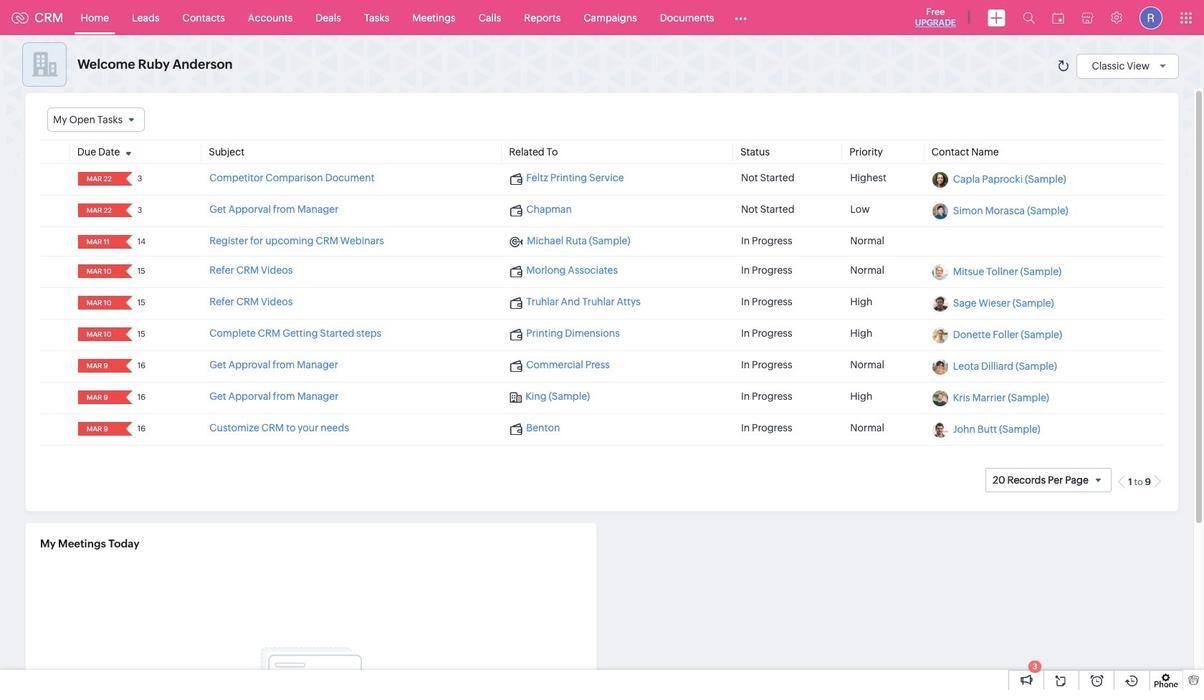 Task type: vqa. For each thing, say whether or not it's contained in the screenshot.
Other Modules field
yes



Task type: locate. For each thing, give the bounding box(es) containing it.
create menu element
[[979, 0, 1014, 35]]

create menu image
[[988, 9, 1006, 26]]

logo image
[[11, 12, 29, 23]]

Other Modules field
[[726, 6, 757, 29]]

search element
[[1014, 0, 1044, 35]]

None field
[[47, 108, 145, 132], [82, 172, 116, 186], [82, 204, 116, 217], [82, 235, 116, 249], [82, 265, 116, 278], [82, 296, 116, 310], [82, 328, 116, 341], [82, 359, 116, 373], [82, 391, 116, 404], [82, 422, 116, 436], [47, 108, 145, 132], [82, 172, 116, 186], [82, 204, 116, 217], [82, 235, 116, 249], [82, 265, 116, 278], [82, 296, 116, 310], [82, 328, 116, 341], [82, 359, 116, 373], [82, 391, 116, 404], [82, 422, 116, 436]]



Task type: describe. For each thing, give the bounding box(es) containing it.
search image
[[1023, 11, 1035, 24]]

profile element
[[1131, 0, 1171, 35]]

calendar image
[[1052, 12, 1065, 23]]

profile image
[[1140, 6, 1163, 29]]



